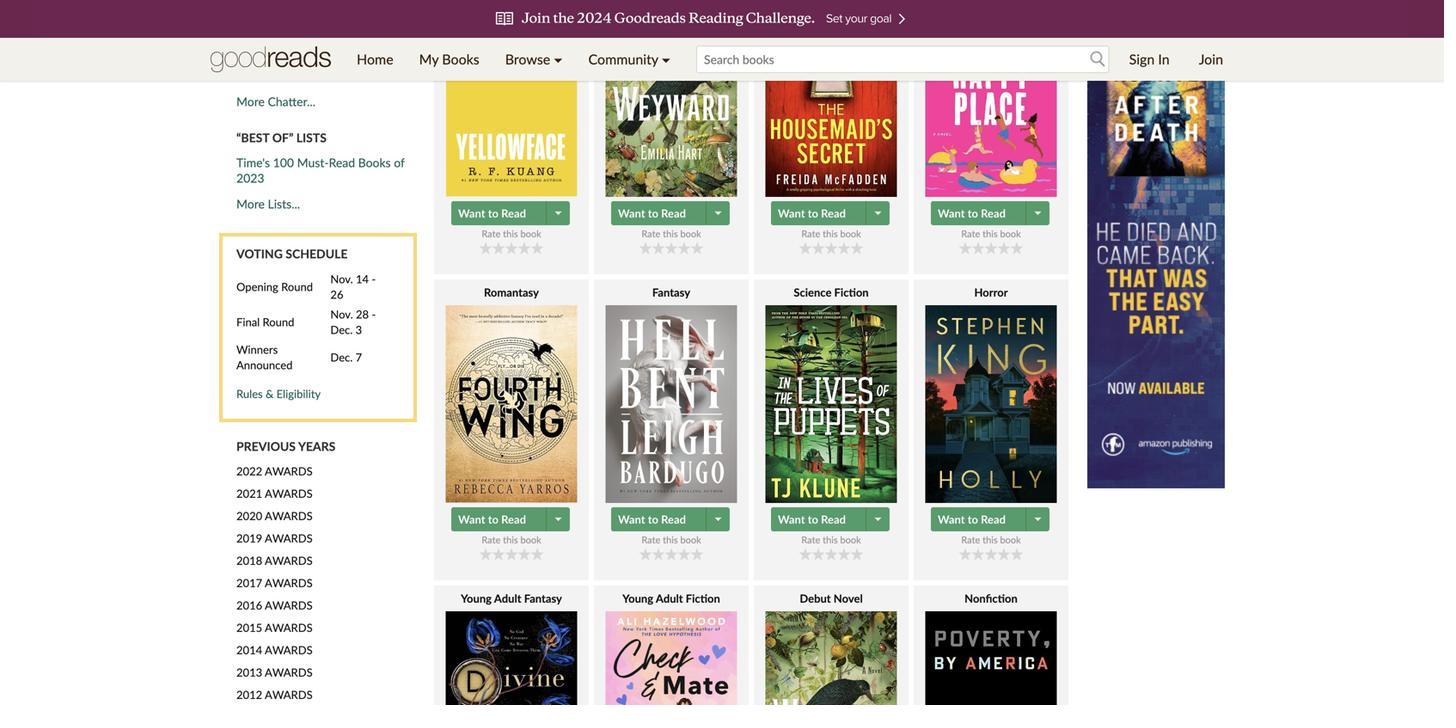 Task type: vqa. For each thing, say whether or not it's contained in the screenshot.
'Prim.'
no



Task type: locate. For each thing, give the bounding box(es) containing it.
0 vertical spatial fiction
[[835, 286, 869, 299]]

1 horizontal spatial adult
[[656, 592, 683, 606]]

1 vertical spatial -
[[372, 307, 376, 321]]

0 vertical spatial more
[[236, 94, 265, 109]]

awards right 2014
[[265, 643, 313, 657]]

2 adult from the left
[[656, 592, 683, 606]]

nov. inside nov. 28 - dec.  3
[[331, 307, 353, 321]]

winners up announced in the left bottom of the page
[[236, 343, 278, 356]]

8 awards from the top
[[265, 621, 313, 635]]

rate
[[482, 228, 501, 240], [642, 228, 661, 240], [802, 228, 821, 240], [962, 228, 981, 240], [482, 534, 501, 546], [642, 534, 661, 546], [802, 534, 821, 546], [962, 534, 981, 546]]

▾ right community
[[662, 51, 671, 68]]

nov. inside nov. 14 - 26
[[331, 272, 353, 286]]

2018
[[236, 554, 262, 567]]

0 horizontal spatial young
[[461, 592, 492, 606]]

2022 awards 2021 awards 2020 awards 2019 awards 2018 awards 2017 awards 2016 awards 2015 awards 2014 awards 2013 awards 2012 awards
[[236, 464, 313, 702]]

fiction
[[835, 286, 869, 299], [686, 592, 721, 606]]

1 vertical spatial 2023
[[236, 171, 264, 185]]

2016 awards link
[[236, 598, 417, 613]]

&
[[266, 387, 274, 401]]

0 horizontal spatial ▾
[[554, 51, 563, 68]]

1 vertical spatial fiction
[[686, 592, 721, 606]]

books
[[442, 51, 480, 68], [358, 155, 391, 170]]

1 vertical spatial winners
[[236, 343, 278, 356]]

community ▾
[[589, 51, 671, 68]]

divine rivals (letters of enchantment, #1) image
[[446, 612, 577, 705]]

2 winners from the top
[[236, 343, 278, 356]]

nov. down 26
[[331, 307, 353, 321]]

1 nov. from the top
[[331, 272, 353, 286]]

fiction up check & mate image
[[686, 592, 721, 606]]

11 awards from the top
[[265, 688, 313, 702]]

horror link
[[914, 285, 1069, 503]]

4 awards from the top
[[265, 531, 313, 545]]

2016
[[236, 598, 262, 612]]

science fiction
[[794, 286, 869, 299]]

1 horizontal spatial weyward image
[[766, 612, 897, 705]]

nov.
[[331, 272, 353, 286], [331, 307, 353, 321]]

- inside nov. 14 - 26
[[372, 272, 376, 286]]

1 horizontal spatial fantasy
[[653, 286, 691, 299]]

awards right 2017
[[265, 576, 313, 590]]

rate this book
[[482, 228, 542, 240], [642, 228, 701, 240], [802, 228, 861, 240], [962, 228, 1021, 240], [482, 534, 542, 546], [642, 534, 701, 546], [802, 534, 861, 546], [962, 534, 1021, 546]]

"best of" lists
[[236, 130, 327, 145]]

dec.
[[331, 323, 353, 336], [331, 350, 353, 364]]

1 horizontal spatial young
[[623, 592, 654, 606]]

1 horizontal spatial books
[[442, 51, 480, 68]]

awards
[[265, 464, 313, 478], [265, 487, 313, 500], [265, 509, 313, 523], [265, 531, 313, 545], [265, 554, 313, 567], [265, 576, 313, 590], [265, 598, 313, 612], [265, 621, 313, 635], [265, 643, 313, 657], [265, 666, 313, 679], [265, 688, 313, 702]]

of"
[[272, 130, 294, 145]]

2 more from the top
[[236, 197, 265, 211]]

final
[[236, 315, 260, 329]]

7
[[356, 350, 362, 364]]

2 nov. from the top
[[331, 307, 353, 321]]

1 vertical spatial fantasy
[[524, 592, 562, 606]]

round for opening round
[[281, 280, 313, 293]]

- right 28
[[372, 307, 376, 321]]

-
[[372, 272, 376, 286], [372, 307, 376, 321]]

0 vertical spatial books
[[442, 51, 480, 68]]

winners down goodreads
[[236, 66, 281, 80]]

more lists...
[[236, 197, 300, 211]]

2013
[[236, 666, 262, 679]]

winners inside booktrib editors predict 2023 goodreads choice awards winners
[[236, 66, 281, 80]]

time's 100 must-read books of 2023
[[236, 155, 405, 185]]

2023 up home
[[366, 35, 394, 50]]

1 awards from the top
[[265, 464, 313, 478]]

dec. left 3
[[331, 323, 353, 336]]

100
[[273, 155, 294, 170]]

schedule
[[286, 247, 348, 261]]

6 awards from the top
[[265, 576, 313, 590]]

▾ inside "browse ▾" dropdown button
[[554, 51, 563, 68]]

▾ right browse
[[554, 51, 563, 68]]

previous years
[[236, 439, 336, 453]]

2023
[[366, 35, 394, 50], [236, 171, 264, 185]]

dec. inside nov. 28 - dec.  3
[[331, 323, 353, 336]]

read
[[329, 155, 355, 170], [501, 206, 526, 220], [661, 206, 686, 220], [821, 206, 846, 220], [981, 206, 1006, 220], [501, 513, 526, 526], [661, 513, 686, 526], [821, 513, 846, 526], [981, 513, 1006, 526]]

must-
[[297, 155, 329, 170]]

community
[[589, 51, 659, 68]]

2 - from the top
[[372, 307, 376, 321]]

november 14th. to november 26th element
[[331, 271, 400, 306]]

nov. for dec.
[[331, 307, 353, 321]]

▾ inside the community ▾ dropdown button
[[662, 51, 671, 68]]

round right "final"
[[263, 315, 294, 329]]

- for nov. 28 - dec.  3
[[372, 307, 376, 321]]

adult up check & mate image
[[656, 592, 683, 606]]

1 - from the top
[[372, 272, 376, 286]]

want
[[458, 206, 485, 220], [618, 206, 645, 220], [778, 206, 805, 220], [938, 206, 965, 220], [458, 513, 485, 526], [618, 513, 645, 526], [778, 513, 805, 526], [938, 513, 965, 526]]

3 awards from the top
[[265, 509, 313, 523]]

adult for fiction
[[656, 592, 683, 606]]

awards right 2021
[[265, 487, 313, 500]]

dec. left 7
[[331, 350, 353, 364]]

10 awards from the top
[[265, 666, 313, 679]]

1 young from the left
[[461, 592, 492, 606]]

editors
[[286, 35, 323, 50]]

0 horizontal spatial adult
[[494, 592, 522, 606]]

2012
[[236, 688, 262, 702]]

my
[[419, 51, 439, 68]]

hell bent (alex stern, #2) image
[[606, 305, 737, 503]]

awards right 2016
[[265, 598, 313, 612]]

young
[[461, 592, 492, 606], [623, 592, 654, 606]]

adult inside young adult fantasy link
[[494, 592, 522, 606]]

weyward image
[[606, 0, 737, 197], [766, 612, 897, 705]]

1 vertical spatial nov.
[[331, 307, 353, 321]]

winners
[[236, 66, 281, 80], [236, 343, 278, 356]]

more
[[236, 94, 265, 109], [236, 197, 265, 211]]

more up "best
[[236, 94, 265, 109]]

more for more lists...
[[236, 197, 265, 211]]

fourth wing (the empyrean, #1) image
[[446, 305, 577, 503]]

2023 down time's
[[236, 171, 264, 185]]

1 winners from the top
[[236, 66, 281, 80]]

browse
[[505, 51, 551, 68]]

1 ▾ from the left
[[554, 51, 563, 68]]

debut
[[800, 592, 831, 606]]

2 dec. from the top
[[331, 350, 353, 364]]

0 horizontal spatial fantasy
[[524, 592, 562, 606]]

awards right 2018
[[265, 554, 313, 567]]

young up divine rivals (letters of enchantment, #1) image
[[461, 592, 492, 606]]

0 horizontal spatial 2023
[[236, 171, 264, 185]]

0 vertical spatial 2023
[[366, 35, 394, 50]]

adult
[[494, 592, 522, 606], [656, 592, 683, 606]]

young up check & mate image
[[623, 592, 654, 606]]

book
[[521, 228, 542, 240], [681, 228, 701, 240], [841, 228, 861, 240], [1001, 228, 1021, 240], [521, 534, 542, 546], [681, 534, 701, 546], [841, 534, 861, 546], [1001, 534, 1021, 546]]

announced
[[236, 358, 293, 372]]

0 horizontal spatial fiction
[[686, 592, 721, 606]]

▾
[[554, 51, 563, 68], [662, 51, 671, 68]]

0 vertical spatial round
[[281, 280, 313, 293]]

1 horizontal spatial 2023
[[366, 35, 394, 50]]

1 vertical spatial books
[[358, 155, 391, 170]]

1 vertical spatial weyward image
[[766, 612, 897, 705]]

awards right '2019'
[[265, 531, 313, 545]]

- inside nov. 28 - dec.  3
[[372, 307, 376, 321]]

1 vertical spatial dec.
[[331, 350, 353, 364]]

awards right 2012
[[265, 688, 313, 702]]

1 vertical spatial more
[[236, 197, 265, 211]]

join link
[[1187, 38, 1237, 81]]

years
[[298, 439, 336, 453]]

2 ▾ from the left
[[662, 51, 671, 68]]

26
[[331, 287, 344, 301]]

0 horizontal spatial books
[[358, 155, 391, 170]]

young adult fantasy link
[[434, 591, 589, 705]]

1 vertical spatial round
[[263, 315, 294, 329]]

nov. up 26
[[331, 272, 353, 286]]

awards right 2013
[[265, 666, 313, 679]]

1 more from the top
[[236, 94, 265, 109]]

1 adult from the left
[[494, 592, 522, 606]]

awards right '2020'
[[265, 509, 313, 523]]

fantasy link
[[594, 285, 749, 503]]

in the lives of puppets image
[[766, 305, 897, 503]]

awards right 2015
[[265, 621, 313, 635]]

more left lists...
[[236, 197, 265, 211]]

books left of
[[358, 155, 391, 170]]

of
[[394, 155, 405, 170]]

dec. 7
[[331, 350, 362, 364]]

want to read
[[458, 206, 526, 220], [618, 206, 686, 220], [778, 206, 846, 220], [938, 206, 1006, 220], [458, 513, 526, 526], [618, 513, 686, 526], [778, 513, 846, 526], [938, 513, 1006, 526]]

happy place image
[[926, 0, 1057, 197]]

advertisement region
[[1088, 0, 1225, 488]]

0 vertical spatial -
[[372, 272, 376, 286]]

young adult fiction
[[623, 592, 721, 606]]

- right 14 at top
[[372, 272, 376, 286]]

poverty, by america image
[[926, 612, 1057, 705]]

books right my
[[442, 51, 480, 68]]

0 horizontal spatial weyward image
[[606, 0, 737, 197]]

to
[[488, 206, 499, 220], [648, 206, 659, 220], [808, 206, 819, 220], [968, 206, 979, 220], [488, 513, 499, 526], [648, 513, 659, 526], [808, 513, 819, 526], [968, 513, 979, 526]]

fiction right science
[[835, 286, 869, 299]]

"best
[[236, 130, 269, 145]]

home
[[357, 51, 394, 68]]

round down voting schedule
[[281, 280, 313, 293]]

nov. for 26
[[331, 272, 353, 286]]

1 horizontal spatial ▾
[[662, 51, 671, 68]]

0 vertical spatial dec.
[[331, 323, 353, 336]]

2014 awards link
[[236, 642, 417, 658]]

2018 awards link
[[236, 553, 417, 568]]

adult up divine rivals (letters of enchantment, #1) image
[[494, 592, 522, 606]]

young for young adult fantasy
[[461, 592, 492, 606]]

menu
[[344, 38, 684, 81]]

0 vertical spatial nov.
[[331, 272, 353, 286]]

awards down previous years
[[265, 464, 313, 478]]

opening round
[[236, 280, 313, 293]]

0 vertical spatial winners
[[236, 66, 281, 80]]

adult inside young adult fiction link
[[656, 592, 683, 606]]

more chatter... link
[[236, 94, 417, 109]]

1 dec. from the top
[[331, 323, 353, 336]]

rules
[[236, 387, 263, 401]]

2 young from the left
[[623, 592, 654, 606]]

2013 awards link
[[236, 665, 417, 680]]

fantasy
[[653, 286, 691, 299], [524, 592, 562, 606]]



Task type: describe. For each thing, give the bounding box(es) containing it.
winners inside winners announced
[[236, 343, 278, 356]]

nov. 28 - dec.  3
[[331, 307, 376, 336]]

2022
[[236, 464, 262, 478]]

horror
[[975, 286, 1008, 299]]

time's 100 must-read books of 2023 link
[[236, 155, 405, 185]]

the housemaid's secret (the housemaid, #2) image
[[766, 0, 897, 197]]

science fiction link
[[754, 285, 909, 503]]

menu containing home
[[344, 38, 684, 81]]

nonfiction
[[965, 592, 1018, 606]]

2023 inside time's 100 must-read books of 2023
[[236, 171, 264, 185]]

holly image
[[926, 305, 1057, 503]]

14
[[356, 272, 369, 286]]

sign in link
[[1117, 38, 1183, 81]]

▾ for browse ▾
[[554, 51, 563, 68]]

28
[[356, 307, 369, 321]]

yellowface image
[[446, 0, 577, 197]]

2017 awards link
[[236, 575, 417, 591]]

2021 awards link
[[236, 486, 417, 501]]

3
[[356, 323, 362, 336]]

Search books text field
[[697, 46, 1110, 73]]

chatter...
[[268, 94, 316, 109]]

novel
[[834, 592, 863, 606]]

round for final round
[[263, 315, 294, 329]]

my books link
[[406, 38, 493, 81]]

7 awards from the top
[[265, 598, 313, 612]]

rules & eligibility link
[[236, 387, 321, 401]]

young for young adult fiction
[[623, 592, 654, 606]]

2012 awards link
[[236, 687, 417, 702]]

5 awards from the top
[[265, 554, 313, 567]]

browse ▾ button
[[493, 38, 576, 81]]

adult for fantasy
[[494, 592, 522, 606]]

join
[[1199, 51, 1224, 68]]

2019 awards link
[[236, 530, 417, 546]]

november 28th. to december 3rd element
[[331, 306, 400, 342]]

lists
[[296, 130, 327, 145]]

▾ for community ▾
[[662, 51, 671, 68]]

0 vertical spatial fantasy
[[653, 286, 691, 299]]

sign
[[1130, 51, 1155, 68]]

more lists... link
[[236, 196, 417, 212]]

nonfiction link
[[914, 591, 1069, 705]]

9 awards from the top
[[265, 643, 313, 657]]

2017
[[236, 576, 262, 590]]

previous
[[236, 439, 296, 453]]

winners announced
[[236, 343, 293, 372]]

nov. 14 - 26
[[331, 272, 376, 301]]

1 horizontal spatial fiction
[[835, 286, 869, 299]]

books inside time's 100 must-read books of 2023
[[358, 155, 391, 170]]

predict
[[326, 35, 363, 50]]

read inside time's 100 must-read books of 2023
[[329, 155, 355, 170]]

romantasy
[[484, 286, 539, 299]]

voting
[[236, 247, 283, 261]]

in
[[1159, 51, 1170, 68]]

check & mate image
[[606, 612, 737, 705]]

2021
[[236, 487, 262, 500]]

choice
[[297, 50, 334, 65]]

goodreads
[[236, 50, 294, 65]]

young adult fantasy
[[461, 592, 562, 606]]

2019
[[236, 531, 262, 545]]

2020
[[236, 509, 262, 523]]

debut novel link
[[754, 591, 909, 705]]

2015
[[236, 621, 262, 635]]

browse ▾
[[505, 51, 563, 68]]

- for nov. 14 - 26
[[372, 272, 376, 286]]

eligibility
[[277, 387, 321, 401]]

2023 inside booktrib editors predict 2023 goodreads choice awards winners
[[366, 35, 394, 50]]

2022 awards link
[[236, 463, 417, 479]]

debut novel
[[800, 592, 863, 606]]

sign in
[[1130, 51, 1170, 68]]

booktrib
[[236, 35, 283, 50]]

2020 awards link
[[236, 508, 417, 524]]

lists...
[[268, 197, 300, 211]]

0 vertical spatial weyward image
[[606, 0, 737, 197]]

my books
[[419, 51, 480, 68]]

weyward image inside debut novel link
[[766, 612, 897, 705]]

opening
[[236, 280, 278, 293]]

2015 awards link
[[236, 620, 417, 635]]

romantasy link
[[434, 285, 589, 503]]

more chatter...
[[236, 94, 316, 109]]

2 awards from the top
[[265, 487, 313, 500]]

join goodreads' 2024 reading challenge image
[[34, 0, 1410, 38]]

community ▾ button
[[576, 38, 684, 81]]

booktrib editors predict 2023 goodreads choice awards winners link
[[236, 35, 394, 80]]

booktrib editors predict 2023 goodreads choice awards winners
[[236, 35, 394, 80]]

young adult fiction link
[[594, 591, 749, 705]]

2014
[[236, 643, 262, 657]]

more for more chatter...
[[236, 94, 265, 109]]

rules & eligibility
[[236, 387, 321, 401]]

final round
[[236, 315, 294, 329]]

awards
[[336, 50, 376, 65]]

voting schedule
[[236, 247, 348, 261]]

science
[[794, 286, 832, 299]]

Search for books to add to your shelves search field
[[697, 46, 1110, 73]]



